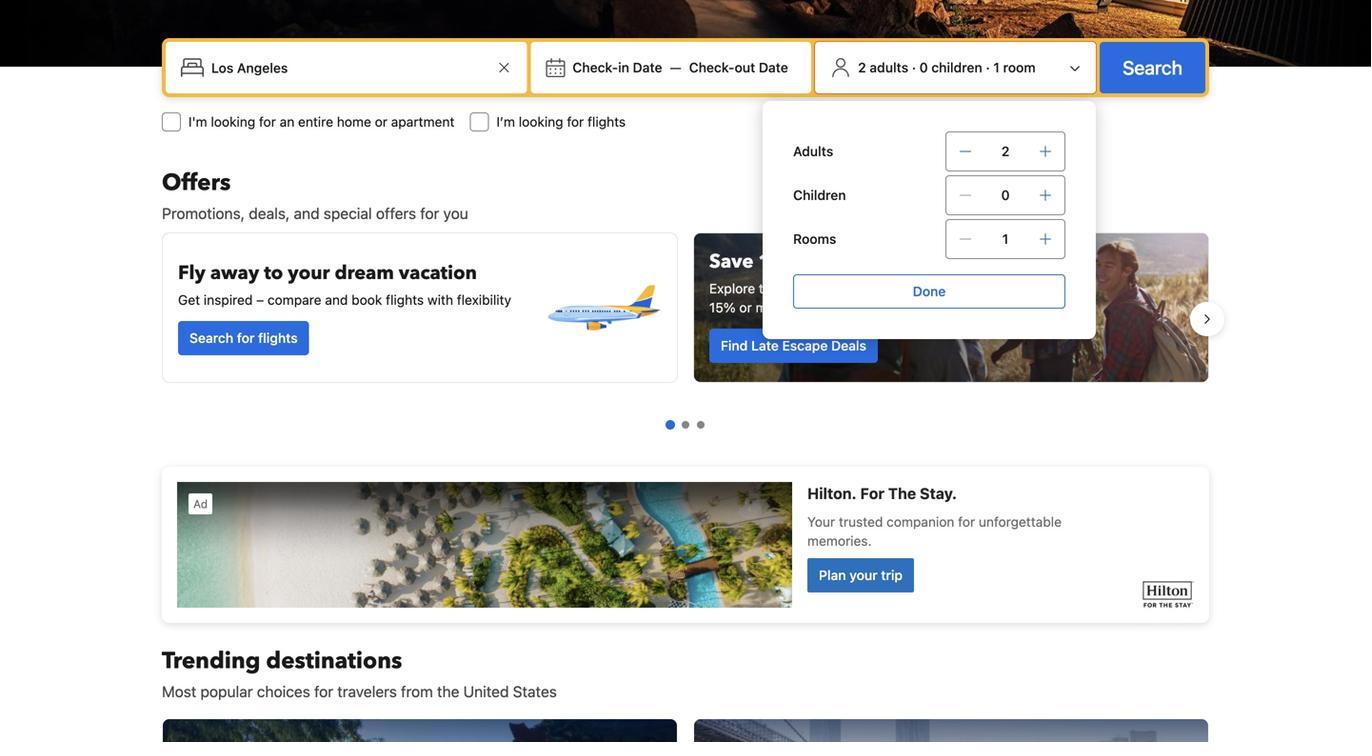 Task type: describe. For each thing, give the bounding box(es) containing it.
most
[[162, 682, 197, 701]]

search for search
[[1123, 56, 1183, 79]]

apartment
[[391, 114, 455, 130]]

destinations inside the trending destinations most popular choices for travelers from the united states
[[266, 645, 402, 677]]

0 vertical spatial 15%
[[759, 249, 801, 275]]

fly
[[178, 260, 206, 286]]

check-out date button
[[682, 50, 796, 85]]

save
[[710, 249, 754, 275]]

i'm
[[497, 114, 515, 130]]

get
[[178, 292, 200, 308]]

i'm looking for an entire home or apartment
[[189, 114, 455, 130]]

travelers
[[337, 682, 397, 701]]

i'm looking for flights
[[497, 114, 626, 130]]

0 horizontal spatial 15%
[[710, 300, 736, 315]]

looking for i'm
[[519, 114, 564, 130]]

an
[[280, 114, 295, 130]]

search for flights link
[[178, 321, 309, 355]]

flights inside fly away to your dream vacation get inspired – compare and book flights with flexibility
[[386, 292, 424, 308]]

for inside offers promotions, deals, and special offers for you
[[420, 204, 439, 222]]

0 horizontal spatial escape
[[783, 338, 828, 353]]

special
[[324, 204, 372, 222]]

of
[[827, 281, 839, 296]]

inspired
[[204, 292, 253, 308]]

for down check-in date button
[[567, 114, 584, 130]]

for left an
[[259, 114, 276, 130]]

fly away to your dream vacation get inspired – compare and book flights with flexibility
[[178, 260, 512, 308]]

deals inside save 15% with late escape deals explore thousands of destinations worldwide and save 15% or more
[[965, 249, 1016, 275]]

1 · from the left
[[912, 60, 916, 75]]

children
[[793, 187, 846, 203]]

0 vertical spatial flights
[[588, 114, 626, 130]]

from
[[401, 682, 433, 701]]

find
[[721, 338, 748, 353]]

2 for 2
[[1002, 143, 1010, 159]]

trending destinations most popular choices for travelers from the united states
[[162, 645, 557, 701]]

0 horizontal spatial late
[[752, 338, 779, 353]]

2 · from the left
[[986, 60, 990, 75]]

done button
[[793, 274, 1066, 309]]

your
[[288, 260, 330, 286]]

0 inside the 2 adults · 0 children · 1 room dropdown button
[[920, 60, 928, 75]]

late inside save 15% with late escape deals explore thousands of destinations worldwide and save 15% or more
[[851, 249, 890, 275]]

in
[[618, 60, 630, 75]]

search button
[[1100, 42, 1206, 93]]

main content containing offers
[[147, 167, 1225, 742]]

adults
[[793, 143, 834, 159]]

done
[[913, 283, 946, 299]]

popular
[[200, 682, 253, 701]]

you
[[443, 204, 468, 222]]

thousands
[[759, 281, 823, 296]]



Task type: vqa. For each thing, say whether or not it's contained in the screenshot.


Task type: locate. For each thing, give the bounding box(es) containing it.
1 horizontal spatial 0
[[1002, 187, 1010, 203]]

with down rooms on the right
[[805, 249, 846, 275]]

check-in date button
[[565, 50, 670, 85]]

for right choices
[[314, 682, 333, 701]]

0 horizontal spatial or
[[375, 114, 388, 130]]

1 vertical spatial search
[[190, 330, 234, 346]]

looking
[[211, 114, 255, 130], [519, 114, 564, 130]]

1 vertical spatial 0
[[1002, 187, 1010, 203]]

states
[[513, 682, 557, 701]]

late
[[851, 249, 890, 275], [752, 338, 779, 353]]

1 horizontal spatial check-
[[689, 60, 735, 75]]

children
[[932, 60, 983, 75]]

–
[[256, 292, 264, 308]]

1 left room on the top right of page
[[994, 60, 1000, 75]]

0 vertical spatial late
[[851, 249, 890, 275]]

promotions,
[[162, 204, 245, 222]]

1 date from the left
[[633, 60, 663, 75]]

0 horizontal spatial 2
[[858, 60, 867, 75]]

flights inside search for flights link
[[258, 330, 298, 346]]

2 horizontal spatial and
[[988, 281, 1011, 296]]

0 horizontal spatial with
[[428, 292, 453, 308]]

home
[[337, 114, 371, 130]]

—
[[670, 60, 682, 75]]

1 up done button
[[1003, 231, 1009, 247]]

1 horizontal spatial escape
[[895, 249, 960, 275]]

1 horizontal spatial flights
[[386, 292, 424, 308]]

for
[[259, 114, 276, 130], [567, 114, 584, 130], [420, 204, 439, 222], [237, 330, 255, 346], [314, 682, 333, 701]]

0 horizontal spatial looking
[[211, 114, 255, 130]]

search inside button
[[1123, 56, 1183, 79]]

the
[[437, 682, 460, 701]]

offers promotions, deals, and special offers for you
[[162, 167, 468, 222]]

region
[[147, 225, 1225, 413]]

for down inspired
[[237, 330, 255, 346]]

or
[[375, 114, 388, 130], [740, 300, 752, 315]]

1 check- from the left
[[573, 60, 618, 75]]

looking right 'i'm'
[[519, 114, 564, 130]]

region containing save 15% with late escape deals
[[147, 225, 1225, 413]]

entire
[[298, 114, 333, 130]]

explore
[[710, 281, 755, 296]]

choices
[[257, 682, 310, 701]]

or down explore
[[740, 300, 752, 315]]

2 looking from the left
[[519, 114, 564, 130]]

deals up the worldwide
[[965, 249, 1016, 275]]

find late escape deals
[[721, 338, 867, 353]]

· right the children
[[986, 60, 990, 75]]

destinations inside save 15% with late escape deals explore thousands of destinations worldwide and save 15% or more
[[843, 281, 918, 296]]

0 horizontal spatial flights
[[258, 330, 298, 346]]

for inside the trending destinations most popular choices for travelers from the united states
[[314, 682, 333, 701]]

1 vertical spatial late
[[752, 338, 779, 353]]

0 vertical spatial 0
[[920, 60, 928, 75]]

i'm
[[189, 114, 207, 130]]

to
[[264, 260, 283, 286]]

1 horizontal spatial date
[[759, 60, 789, 75]]

escape down "more"
[[783, 338, 828, 353]]

destinations
[[843, 281, 918, 296], [266, 645, 402, 677]]

check- up i'm looking for flights
[[573, 60, 618, 75]]

0 horizontal spatial 1
[[994, 60, 1000, 75]]

deals,
[[249, 204, 290, 222]]

1 horizontal spatial search
[[1123, 56, 1183, 79]]

escape inside save 15% with late escape deals explore thousands of destinations worldwide and save 15% or more
[[895, 249, 960, 275]]

and right the deals,
[[294, 204, 320, 222]]

worldwide
[[922, 281, 984, 296]]

and left book
[[325, 292, 348, 308]]

escape up done
[[895, 249, 960, 275]]

Where are you going? field
[[204, 50, 493, 85]]

search
[[1123, 56, 1183, 79], [190, 330, 234, 346]]

for left you
[[420, 204, 439, 222]]

1 vertical spatial flights
[[386, 292, 424, 308]]

1 vertical spatial 15%
[[710, 300, 736, 315]]

search for flights
[[190, 330, 298, 346]]

with
[[805, 249, 846, 275], [428, 292, 453, 308]]

main content
[[147, 167, 1225, 742]]

1 horizontal spatial 2
[[1002, 143, 1010, 159]]

0 horizontal spatial deals
[[832, 338, 867, 353]]

1 vertical spatial 2
[[1002, 143, 1010, 159]]

1 vertical spatial escape
[[783, 338, 828, 353]]

·
[[912, 60, 916, 75], [986, 60, 990, 75]]

1 looking from the left
[[211, 114, 255, 130]]

more
[[756, 300, 787, 315]]

with inside fly away to your dream vacation get inspired – compare and book flights with flexibility
[[428, 292, 453, 308]]

trending
[[162, 645, 260, 677]]

looking for i'm
[[211, 114, 255, 130]]

1 vertical spatial with
[[428, 292, 453, 308]]

0 vertical spatial or
[[375, 114, 388, 130]]

dream
[[335, 260, 394, 286]]

0 horizontal spatial search
[[190, 330, 234, 346]]

search inside region
[[190, 330, 234, 346]]

date right in on the left top
[[633, 60, 663, 75]]

out
[[735, 60, 756, 75]]

away
[[210, 260, 259, 286]]

1 vertical spatial destinations
[[266, 645, 402, 677]]

and inside offers promotions, deals, and special offers for you
[[294, 204, 320, 222]]

· right adults
[[912, 60, 916, 75]]

15%
[[759, 249, 801, 275], [710, 300, 736, 315]]

0 vertical spatial escape
[[895, 249, 960, 275]]

1 inside dropdown button
[[994, 60, 1000, 75]]

advertisement region
[[162, 467, 1210, 623]]

2 for 2 adults · 0 children · 1 room
[[858, 60, 867, 75]]

with inside save 15% with late escape deals explore thousands of destinations worldwide and save 15% or more
[[805, 249, 846, 275]]

0 vertical spatial search
[[1123, 56, 1183, 79]]

with down vacation
[[428, 292, 453, 308]]

save
[[1015, 281, 1043, 296]]

1 horizontal spatial 1
[[1003, 231, 1009, 247]]

progress bar
[[666, 420, 705, 430]]

1 horizontal spatial or
[[740, 300, 752, 315]]

1 horizontal spatial with
[[805, 249, 846, 275]]

2 left adults
[[858, 60, 867, 75]]

2 down room on the top right of page
[[1002, 143, 1010, 159]]

1 vertical spatial 1
[[1003, 231, 1009, 247]]

and left save
[[988, 281, 1011, 296]]

0 horizontal spatial check-
[[573, 60, 618, 75]]

2 vertical spatial flights
[[258, 330, 298, 346]]

1 vertical spatial or
[[740, 300, 752, 315]]

looking right the i'm
[[211, 114, 255, 130]]

or right 'home'
[[375, 114, 388, 130]]

0 horizontal spatial 0
[[920, 60, 928, 75]]

book
[[352, 292, 382, 308]]

deals down of
[[832, 338, 867, 353]]

1 horizontal spatial looking
[[519, 114, 564, 130]]

check- right the —
[[689, 60, 735, 75]]

room
[[1004, 60, 1036, 75]]

find late escape deals link
[[710, 329, 878, 363]]

0 vertical spatial destinations
[[843, 281, 918, 296]]

0
[[920, 60, 928, 75], [1002, 187, 1010, 203]]

0 vertical spatial 2
[[858, 60, 867, 75]]

1 horizontal spatial deals
[[965, 249, 1016, 275]]

date right out
[[759, 60, 789, 75]]

escape
[[895, 249, 960, 275], [783, 338, 828, 353]]

2 adults · 0 children · 1 room button
[[823, 50, 1089, 86]]

save 15% with late escape deals explore thousands of destinations worldwide and save 15% or more
[[710, 249, 1043, 315]]

2
[[858, 60, 867, 75], [1002, 143, 1010, 159]]

2 date from the left
[[759, 60, 789, 75]]

2 adults · 0 children · 1 room
[[858, 60, 1036, 75]]

adults
[[870, 60, 909, 75]]

deals
[[965, 249, 1016, 275], [832, 338, 867, 353]]

0 horizontal spatial ·
[[912, 60, 916, 75]]

0 horizontal spatial and
[[294, 204, 320, 222]]

0 vertical spatial deals
[[965, 249, 1016, 275]]

destinations up travelers
[[266, 645, 402, 677]]

offers
[[376, 204, 416, 222]]

flights down check-in date button
[[588, 114, 626, 130]]

1 horizontal spatial ·
[[986, 60, 990, 75]]

united
[[464, 682, 509, 701]]

or inside save 15% with late escape deals explore thousands of destinations worldwide and save 15% or more
[[740, 300, 752, 315]]

15% down explore
[[710, 300, 736, 315]]

1 horizontal spatial 15%
[[759, 249, 801, 275]]

flights
[[588, 114, 626, 130], [386, 292, 424, 308], [258, 330, 298, 346]]

0 horizontal spatial date
[[633, 60, 663, 75]]

rooms
[[793, 231, 837, 247]]

compare
[[268, 292, 322, 308]]

1 horizontal spatial late
[[851, 249, 890, 275]]

and
[[294, 204, 320, 222], [988, 281, 1011, 296], [325, 292, 348, 308]]

1 horizontal spatial and
[[325, 292, 348, 308]]

vacation
[[399, 260, 477, 286]]

1 vertical spatial deals
[[832, 338, 867, 353]]

offers
[[162, 167, 231, 199]]

search for search for flights
[[190, 330, 234, 346]]

0 horizontal spatial destinations
[[266, 645, 402, 677]]

0 vertical spatial 1
[[994, 60, 1000, 75]]

2 horizontal spatial flights
[[588, 114, 626, 130]]

1 horizontal spatial destinations
[[843, 281, 918, 296]]

flights down "compare"
[[258, 330, 298, 346]]

15% up thousands
[[759, 249, 801, 275]]

check-in date — check-out date
[[573, 60, 789, 75]]

destinations right of
[[843, 281, 918, 296]]

date
[[633, 60, 663, 75], [759, 60, 789, 75]]

and inside fly away to your dream vacation get inspired – compare and book flights with flexibility
[[325, 292, 348, 308]]

1
[[994, 60, 1000, 75], [1003, 231, 1009, 247]]

0 vertical spatial with
[[805, 249, 846, 275]]

flexibility
[[457, 292, 512, 308]]

2 check- from the left
[[689, 60, 735, 75]]

group of friends hiking in the mountains on a sunny day image
[[694, 233, 1209, 382]]

check-
[[573, 60, 618, 75], [689, 60, 735, 75]]

fly away to your dream vacation image
[[544, 249, 662, 367]]

2 inside dropdown button
[[858, 60, 867, 75]]

and inside save 15% with late escape deals explore thousands of destinations worldwide and save 15% or more
[[988, 281, 1011, 296]]

flights right book
[[386, 292, 424, 308]]



